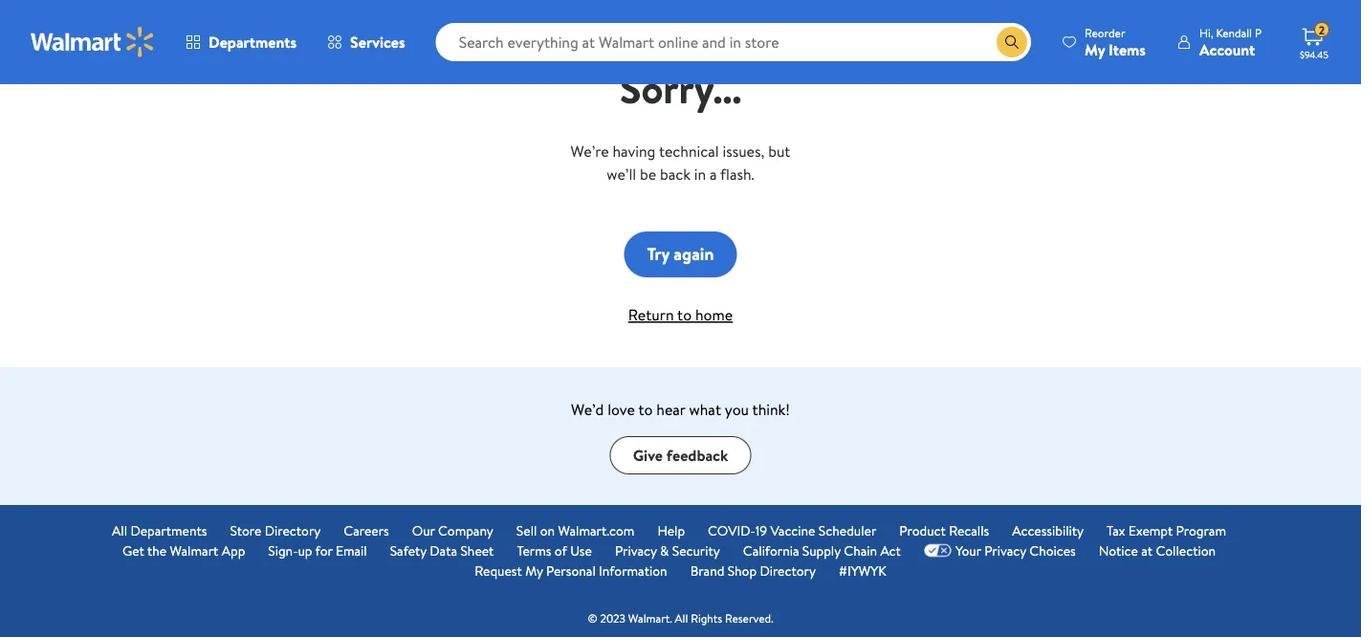Task type: locate. For each thing, give the bounding box(es) containing it.
sell
[[517, 521, 537, 540]]

notice at collection request my personal information
[[475, 541, 1216, 580]]

our company
[[412, 521, 494, 540]]

notice at collection link
[[1099, 541, 1216, 561]]

to right the love
[[639, 399, 653, 420]]

#iywyk link
[[839, 561, 887, 581]]

safety data sheet link
[[390, 541, 494, 561]]

to left home
[[678, 304, 692, 325]]

terms of use link
[[517, 541, 592, 561]]

scheduler
[[819, 521, 877, 540]]

think!
[[753, 399, 790, 420]]

covid-19 vaccine scheduler link
[[708, 521, 877, 541]]

privacy right your
[[985, 541, 1027, 560]]

departments
[[209, 32, 297, 53], [131, 521, 207, 540]]

0 vertical spatial all
[[112, 521, 127, 540]]

$94.45
[[1301, 48, 1329, 61]]

all up the get
[[112, 521, 127, 540]]

hear
[[657, 399, 686, 420]]

directory up sign-
[[265, 521, 321, 540]]

product recalls
[[900, 521, 990, 540]]

0 horizontal spatial my
[[526, 561, 543, 580]]

chain
[[844, 541, 878, 560]]

store directory
[[230, 521, 321, 540]]

home
[[696, 304, 733, 325]]

privacy
[[615, 541, 657, 560], [985, 541, 1027, 560]]

for
[[315, 541, 333, 560]]

your privacy choices
[[956, 541, 1076, 560]]

give feedback button
[[610, 436, 751, 475]]

love
[[608, 399, 635, 420]]

careers
[[344, 521, 389, 540]]

kendall
[[1217, 24, 1253, 41]]

try
[[647, 242, 670, 266]]

my left items at the right top
[[1085, 39, 1106, 60]]

0 horizontal spatial departments
[[131, 521, 207, 540]]

tax exempt program link
[[1107, 521, 1227, 541]]

directory down california
[[760, 561, 816, 580]]

departments inside departments popup button
[[209, 32, 297, 53]]

sheet
[[461, 541, 494, 560]]

1 vertical spatial to
[[639, 399, 653, 420]]

shop
[[728, 561, 757, 580]]

my
[[1085, 39, 1106, 60], [526, 561, 543, 580]]

1 horizontal spatial my
[[1085, 39, 1106, 60]]

california supply chain act link
[[743, 541, 901, 561]]

services
[[350, 32, 405, 53]]

app
[[222, 541, 245, 560]]

terms of use
[[517, 541, 592, 560]]

tax exempt program get the walmart app
[[122, 521, 1227, 560]]

sign-
[[268, 541, 298, 560]]

tax
[[1107, 521, 1126, 540]]

hi,
[[1200, 24, 1214, 41]]

product
[[900, 521, 946, 540]]

give feedback
[[633, 445, 728, 466]]

walmart.
[[629, 611, 672, 627]]

request
[[475, 561, 522, 580]]

get the walmart app link
[[122, 541, 245, 561]]

walmart
[[170, 541, 219, 560]]

safety
[[390, 541, 427, 560]]

1 horizontal spatial departments
[[209, 32, 297, 53]]

0 horizontal spatial directory
[[265, 521, 321, 540]]

to
[[678, 304, 692, 325], [639, 399, 653, 420]]

Search search field
[[436, 23, 1032, 61]]

your privacy choices link
[[924, 541, 1076, 561]]

privacy up information
[[615, 541, 657, 560]]

1 vertical spatial my
[[526, 561, 543, 580]]

sell on walmart.com link
[[517, 521, 635, 541]]

2
[[1319, 22, 1326, 38]]

1 horizontal spatial directory
[[760, 561, 816, 580]]

services button
[[312, 19, 421, 65]]

security
[[672, 541, 720, 560]]

the
[[147, 541, 167, 560]]

1 vertical spatial directory
[[760, 561, 816, 580]]

technical
[[659, 141, 719, 162]]

rights
[[691, 611, 723, 627]]

you
[[725, 399, 749, 420]]

sign-up for email
[[268, 541, 367, 560]]

2 privacy from the left
[[985, 541, 1027, 560]]

Walmart Site-Wide search field
[[436, 23, 1032, 61]]

safety data sheet
[[390, 541, 494, 560]]

be
[[640, 164, 657, 185]]

we're having technical issues, but we'll be back in a flash.
[[571, 141, 791, 185]]

1 horizontal spatial to
[[678, 304, 692, 325]]

1 vertical spatial all
[[675, 611, 688, 627]]

1 horizontal spatial privacy
[[985, 541, 1027, 560]]

act
[[881, 541, 901, 560]]

try again button
[[625, 232, 737, 278]]

search icon image
[[1005, 34, 1020, 50]]

0 vertical spatial my
[[1085, 39, 1106, 60]]

1 vertical spatial departments
[[131, 521, 207, 540]]

all left rights
[[675, 611, 688, 627]]

0 horizontal spatial privacy
[[615, 541, 657, 560]]

0 vertical spatial departments
[[209, 32, 297, 53]]

up
[[298, 541, 312, 560]]

my down terms
[[526, 561, 543, 580]]

© 2023 walmart. all rights reserved.
[[588, 611, 774, 627]]



Task type: describe. For each thing, give the bounding box(es) containing it.
choices
[[1030, 541, 1076, 560]]

supply
[[803, 541, 841, 560]]

give
[[633, 445, 663, 466]]

&
[[660, 541, 669, 560]]

california
[[743, 541, 800, 560]]

brand shop directory link
[[691, 561, 816, 581]]

in
[[695, 164, 706, 185]]

p
[[1255, 24, 1262, 41]]

personal
[[546, 561, 596, 580]]

reserved.
[[725, 611, 774, 627]]

2023
[[600, 611, 626, 627]]

we'd
[[571, 399, 604, 420]]

information
[[599, 561, 668, 580]]

©
[[588, 611, 598, 627]]

store directory link
[[230, 521, 321, 541]]

0 vertical spatial directory
[[265, 521, 321, 540]]

terms
[[517, 541, 552, 560]]

walmart image
[[31, 27, 155, 57]]

privacy inside "link"
[[985, 541, 1027, 560]]

reorder
[[1085, 24, 1126, 41]]

privacy & security
[[615, 541, 720, 560]]

reorder my items
[[1085, 24, 1146, 60]]

hi, kendall p account
[[1200, 24, 1262, 60]]

but
[[769, 141, 791, 162]]

store
[[230, 521, 262, 540]]

company
[[438, 521, 494, 540]]

our company link
[[412, 521, 494, 541]]

request my personal information link
[[475, 561, 668, 581]]

my inside notice at collection request my personal information
[[526, 561, 543, 580]]

use
[[571, 541, 592, 560]]

back
[[660, 164, 691, 185]]

careers link
[[344, 521, 389, 541]]

at
[[1142, 541, 1153, 560]]

covid-
[[708, 521, 756, 540]]

1 privacy from the left
[[615, 541, 657, 560]]

return to home link
[[629, 304, 733, 325]]

exempt
[[1129, 521, 1173, 540]]

program
[[1177, 521, 1227, 540]]

flash.
[[721, 164, 755, 185]]

0 horizontal spatial all
[[112, 521, 127, 540]]

departments inside all departments link
[[131, 521, 207, 540]]

feedback
[[667, 445, 728, 466]]

we're
[[571, 141, 609, 162]]

departments button
[[170, 19, 312, 65]]

covid-19 vaccine scheduler
[[708, 521, 877, 540]]

having
[[613, 141, 656, 162]]

we'll
[[607, 164, 637, 185]]

accessibility
[[1013, 521, 1084, 540]]

sorry...
[[620, 60, 742, 116]]

sign-up for email link
[[268, 541, 367, 561]]

we'd love to hear what you think!
[[571, 399, 790, 420]]

issues,
[[723, 141, 765, 162]]

collection
[[1156, 541, 1216, 560]]

get
[[122, 541, 144, 560]]

data
[[430, 541, 458, 560]]

all departments
[[112, 521, 207, 540]]

account
[[1200, 39, 1256, 60]]

my inside reorder my items
[[1085, 39, 1106, 60]]

try again
[[647, 242, 714, 266]]

brand shop directory
[[691, 561, 816, 580]]

accessibility link
[[1013, 521, 1084, 541]]

of
[[555, 541, 567, 560]]

what
[[690, 399, 722, 420]]

your
[[956, 541, 982, 560]]

items
[[1109, 39, 1146, 60]]

a
[[710, 164, 717, 185]]

california supply chain act
[[743, 541, 901, 560]]

1 horizontal spatial all
[[675, 611, 688, 627]]

notice
[[1099, 541, 1139, 560]]

0 vertical spatial to
[[678, 304, 692, 325]]

return
[[629, 304, 674, 325]]

our
[[412, 521, 435, 540]]

recalls
[[949, 521, 990, 540]]

help
[[658, 521, 685, 540]]

0 horizontal spatial to
[[639, 399, 653, 420]]

privacy choices icon image
[[924, 544, 952, 557]]

email
[[336, 541, 367, 560]]

product recalls link
[[900, 521, 990, 541]]

again
[[674, 242, 714, 266]]

#iywyk
[[839, 561, 887, 580]]

return to home
[[629, 304, 733, 325]]



Task type: vqa. For each thing, say whether or not it's contained in the screenshot.
Shop by age Link
no



